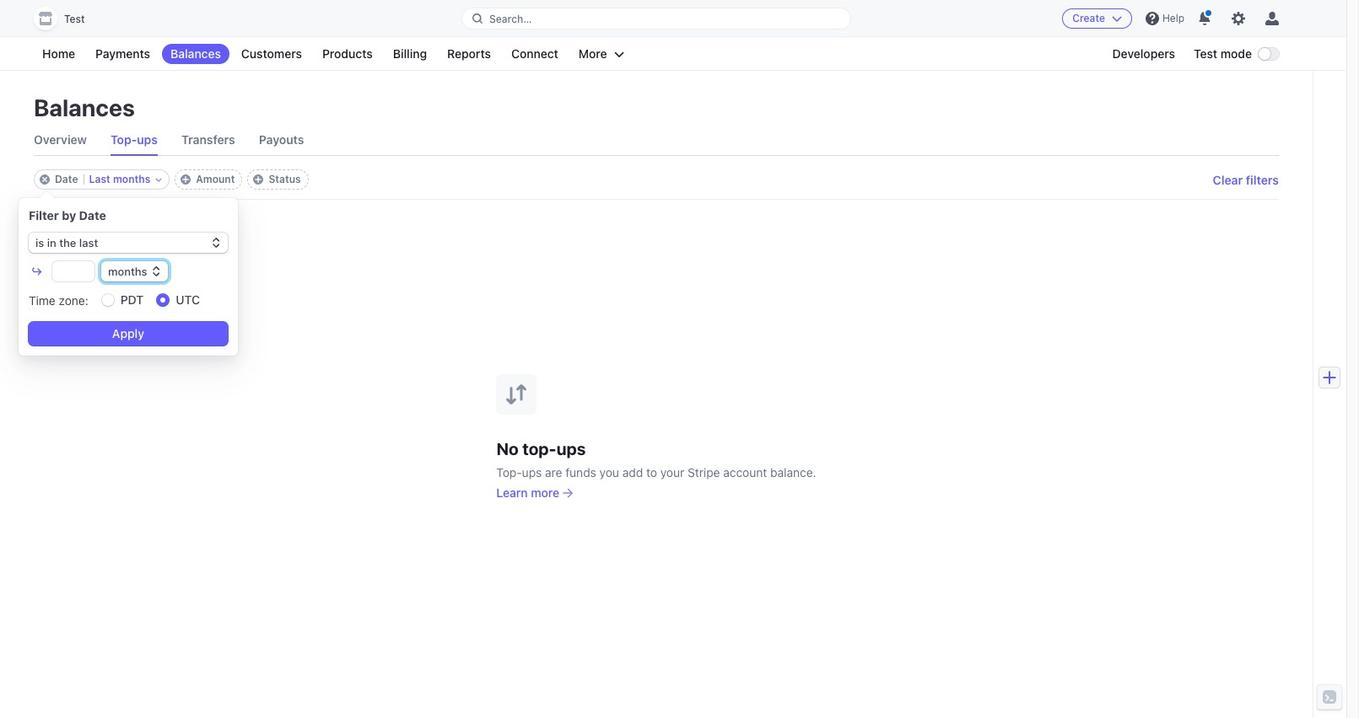 Task type: vqa. For each thing, say whether or not it's contained in the screenshot.
PE icon
no



Task type: describe. For each thing, give the bounding box(es) containing it.
transfers
[[181, 132, 235, 147]]

0 horizontal spatial balances
[[34, 94, 135, 121]]

remove date image
[[40, 175, 50, 185]]

home link
[[34, 44, 84, 64]]

account
[[723, 465, 767, 480]]

top- for top-ups
[[111, 132, 137, 147]]

overview
[[34, 132, 87, 147]]

create
[[1073, 12, 1105, 24]]

top-ups link
[[111, 125, 158, 155]]

add
[[622, 465, 643, 480]]

balance.
[[770, 465, 816, 480]]

are
[[545, 465, 562, 480]]

last  months
[[89, 173, 150, 186]]

help button
[[1139, 5, 1191, 32]]

to
[[646, 465, 657, 480]]

learn
[[496, 486, 528, 500]]

payments
[[95, 46, 150, 61]]

connect link
[[503, 44, 567, 64]]

no
[[496, 439, 519, 459]]

1 horizontal spatial date
[[79, 208, 106, 223]]

products link
[[314, 44, 381, 64]]

more
[[579, 46, 607, 61]]

your
[[660, 465, 684, 480]]

customers link
[[233, 44, 310, 64]]

tab list containing overview
[[34, 125, 1279, 156]]

status
[[269, 173, 301, 186]]

developers
[[1112, 46, 1175, 61]]

reports link
[[439, 44, 499, 64]]

learn more
[[496, 486, 559, 500]]

customers
[[241, 46, 302, 61]]

date inside toolbar
[[55, 173, 78, 186]]

time zone:
[[29, 293, 88, 308]]

add status image
[[253, 175, 264, 185]]

time
[[29, 293, 56, 308]]

balances link
[[162, 44, 229, 64]]

clear
[[1213, 173, 1243, 187]]

learn more link
[[496, 485, 573, 502]]

payouts
[[259, 132, 304, 147]]

test for test
[[64, 13, 85, 25]]

help
[[1163, 12, 1185, 24]]

products
[[322, 46, 373, 61]]



Task type: locate. For each thing, give the bounding box(es) containing it.
top-ups are funds you add to your stripe account balance.
[[496, 465, 816, 480]]

0 vertical spatial test
[[64, 13, 85, 25]]

ups up learn more
[[522, 465, 542, 480]]

2 vertical spatial ups
[[522, 465, 542, 480]]

1 horizontal spatial ups
[[522, 465, 542, 480]]

search…
[[489, 12, 532, 25]]

0 horizontal spatial test
[[64, 13, 85, 25]]

1 vertical spatial top-
[[496, 465, 522, 480]]

0 vertical spatial top-
[[111, 132, 137, 147]]

payments link
[[87, 44, 159, 64]]

Search… text field
[[462, 8, 850, 29]]

test button
[[34, 7, 102, 30]]

toolbar
[[34, 170, 309, 190]]

create button
[[1062, 8, 1132, 29]]

test mode
[[1194, 46, 1252, 61]]

date right by
[[79, 208, 106, 223]]

date
[[55, 173, 78, 186], [79, 208, 106, 223]]

by
[[62, 208, 76, 223]]

ups up funds
[[557, 439, 586, 459]]

0 horizontal spatial ups
[[137, 132, 158, 147]]

1 vertical spatial balances
[[34, 94, 135, 121]]

apply button
[[29, 322, 228, 346]]

transfers link
[[181, 125, 235, 155]]

you
[[600, 465, 619, 480]]

overview link
[[34, 125, 87, 155]]

reports
[[447, 46, 491, 61]]

top-ups
[[111, 132, 158, 147]]

mode
[[1221, 46, 1252, 61]]

date right remove date icon
[[55, 173, 78, 186]]

0 horizontal spatial date
[[55, 173, 78, 186]]

filter
[[29, 208, 59, 223]]

top- for top-ups are funds you add to your stripe account balance.
[[496, 465, 522, 480]]

top- up learn
[[496, 465, 522, 480]]

1 horizontal spatial top-
[[496, 465, 522, 480]]

test up home
[[64, 13, 85, 25]]

0 horizontal spatial top-
[[111, 132, 137, 147]]

test
[[64, 13, 85, 25], [1194, 46, 1218, 61]]

toolbar containing date
[[34, 170, 309, 190]]

add amount image
[[181, 175, 191, 185]]

home
[[42, 46, 75, 61]]

billing link
[[385, 44, 435, 64]]

1 vertical spatial date
[[79, 208, 106, 223]]

top-
[[522, 439, 557, 459]]

clear filters
[[1213, 173, 1279, 187]]

1 vertical spatial test
[[1194, 46, 1218, 61]]

filters
[[1246, 173, 1279, 187]]

amount
[[196, 173, 235, 186]]

payouts link
[[259, 125, 304, 155]]

utc
[[176, 293, 200, 307]]

2 horizontal spatial ups
[[557, 439, 586, 459]]

balances right payments
[[170, 46, 221, 61]]

None number field
[[52, 262, 94, 282]]

more
[[531, 486, 559, 500]]

zone:
[[59, 293, 88, 308]]

balances
[[170, 46, 221, 61], [34, 94, 135, 121]]

tab list
[[34, 125, 1279, 156]]

top- up last  months
[[111, 132, 137, 147]]

0 vertical spatial date
[[55, 173, 78, 186]]

test for test mode
[[1194, 46, 1218, 61]]

pdt
[[120, 293, 144, 307]]

ups for top-ups
[[137, 132, 158, 147]]

no top-ups
[[496, 439, 586, 459]]

last
[[89, 173, 110, 186]]

test left the mode at the right top
[[1194, 46, 1218, 61]]

stripe
[[688, 465, 720, 480]]

months
[[113, 173, 150, 186]]

ups for top-ups are funds you add to your stripe account balance.
[[522, 465, 542, 480]]

connect
[[511, 46, 558, 61]]

clear filters button
[[1213, 173, 1279, 187]]

Search… search field
[[462, 8, 850, 29]]

1 horizontal spatial balances
[[170, 46, 221, 61]]

test inside button
[[64, 13, 85, 25]]

more button
[[570, 44, 632, 64]]

developers link
[[1104, 44, 1184, 64]]

filter by date
[[29, 208, 106, 223]]

funds
[[566, 465, 596, 480]]

ups up edit date image
[[137, 132, 158, 147]]

1 horizontal spatial test
[[1194, 46, 1218, 61]]

0 vertical spatial balances
[[170, 46, 221, 61]]

edit date image
[[155, 176, 162, 183]]

apply
[[112, 327, 144, 341]]

0 vertical spatial ups
[[137, 132, 158, 147]]

1 vertical spatial ups
[[557, 439, 586, 459]]

balances up overview on the top of page
[[34, 94, 135, 121]]

top-
[[111, 132, 137, 147], [496, 465, 522, 480]]

billing
[[393, 46, 427, 61]]

ups
[[137, 132, 158, 147], [557, 439, 586, 459], [522, 465, 542, 480]]



